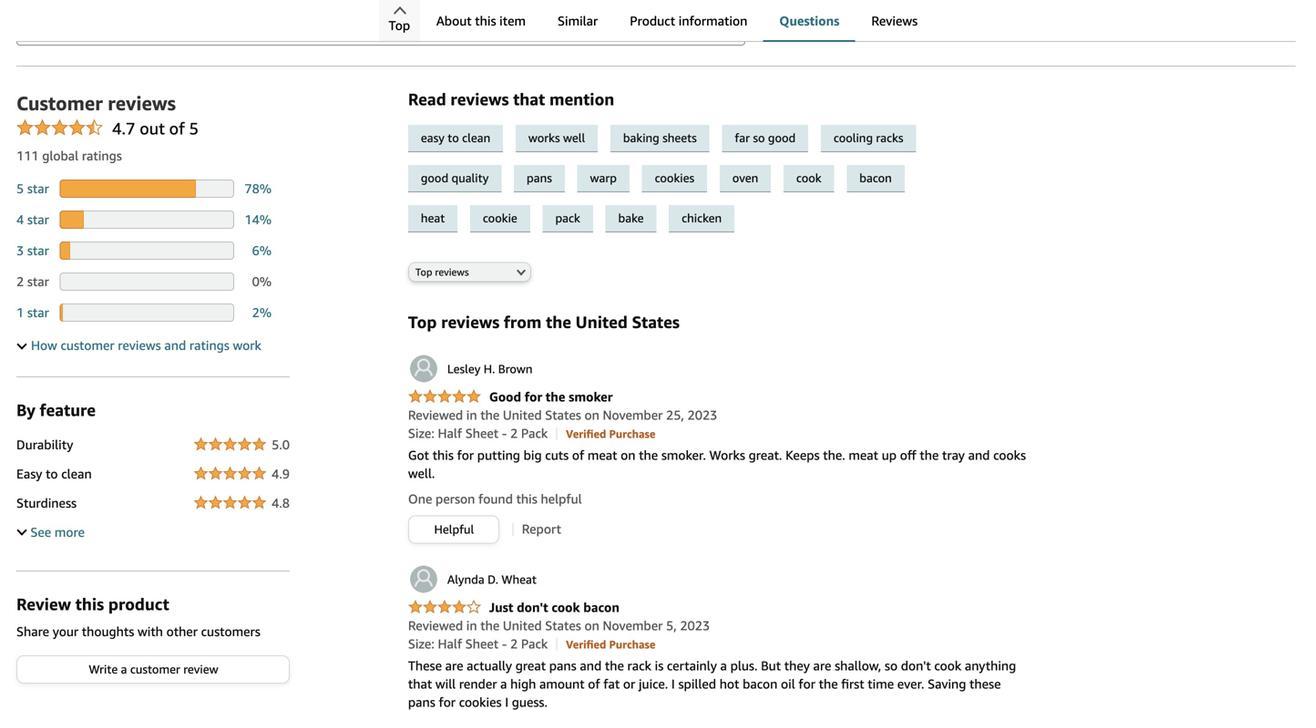 Task type: vqa. For each thing, say whether or not it's contained in the screenshot.
person
yes



Task type: describe. For each thing, give the bounding box(es) containing it.
progress bar for 5 star
[[59, 180, 234, 198]]

6%
[[252, 243, 272, 258]]

baking sheets link
[[611, 125, 722, 152]]

3 star
[[16, 243, 49, 258]]

high
[[511, 676, 536, 691]]

good for the smoker link
[[408, 389, 613, 406]]

read reviews that mention
[[408, 89, 615, 109]]

easy to clean
[[421, 131, 491, 145]]

pack
[[556, 211, 581, 225]]

for inside 'link'
[[525, 389, 542, 404]]

clean for easy to clean
[[61, 466, 92, 481]]

states for smoker
[[545, 407, 581, 422]]

sheet for actually
[[466, 636, 499, 651]]

0 horizontal spatial 5
[[16, 181, 24, 196]]

0 horizontal spatial bacon
[[584, 600, 620, 615]]

more
[[55, 525, 85, 540]]

| image for for
[[557, 427, 558, 440]]

star for 1 star
[[27, 305, 49, 320]]

easy to clean
[[16, 466, 92, 481]]

extender expand image
[[17, 525, 27, 536]]

see more button
[[16, 525, 85, 540]]

questions
[[780, 13, 840, 28]]

top reviews from the united states
[[408, 312, 680, 332]]

the down good
[[481, 407, 500, 422]]

1 vertical spatial good
[[421, 171, 449, 185]]

2 for reviewed in the united states on november 25, 2023
[[510, 426, 518, 441]]

report link
[[522, 521, 562, 536]]

tray
[[943, 447, 965, 463]]

and inside "got this for putting big cuts of meat on the smoker.  works great.  keeps the. meat up off the tray and cooks well."
[[969, 447, 990, 463]]

see more
[[30, 525, 85, 540]]

half for this
[[438, 426, 462, 441]]

verified purchase for rack
[[566, 638, 656, 651]]

first
[[842, 676, 865, 691]]

these
[[408, 658, 442, 673]]

size: for reviewed in the united states on november 25, 2023
[[408, 426, 435, 441]]

the.
[[823, 447, 846, 463]]

reviewed for reviewed in the united states on november 25, 2023
[[408, 407, 463, 422]]

1 horizontal spatial cookies
[[655, 171, 695, 185]]

great.
[[749, 447, 782, 463]]

cook inside these are actually great pans and the rack is certainly a plus. but they are shallow, so don't cook anything that will render a high amount of fat or juice. i spilled hot bacon oil for the first time ever. saving these pans for cookies i guess.
[[935, 658, 962, 673]]

the inside 'link'
[[546, 389, 566, 404]]

putting
[[477, 447, 520, 463]]

bake link
[[606, 205, 669, 232]]

one person found this helpful
[[408, 491, 582, 506]]

the down just
[[481, 618, 500, 633]]

bake
[[619, 211, 644, 225]]

easy to clean link
[[408, 125, 516, 152]]

alynda
[[447, 572, 485, 586]]

on for good for the smoker
[[585, 407, 600, 422]]

star for 3 star
[[27, 243, 49, 258]]

2% link
[[252, 305, 272, 320]]

expand image
[[17, 339, 27, 350]]

2 horizontal spatial a
[[721, 658, 727, 673]]

wheat
[[502, 572, 537, 586]]

0 vertical spatial states
[[632, 312, 680, 332]]

ratings inside how customer reviews and ratings work dropdown button
[[190, 338, 230, 353]]

customer reviews
[[16, 92, 176, 114]]

easy
[[421, 131, 445, 145]]

- for great
[[502, 636, 507, 651]]

1 vertical spatial pans
[[549, 658, 577, 673]]

far so good
[[735, 131, 796, 145]]

to for easy
[[448, 131, 459, 145]]

reviewed in the united states on november 5, 2023
[[408, 618, 710, 633]]

14%
[[245, 212, 272, 227]]

1 horizontal spatial cook
[[797, 171, 822, 185]]

person
[[436, 491, 475, 506]]

| image for don't
[[557, 638, 558, 651]]

4 progress bar from the top
[[59, 272, 234, 291]]

work
[[233, 338, 261, 353]]

4 star
[[16, 212, 49, 227]]

big
[[524, 447, 542, 463]]

1 vertical spatial i
[[505, 695, 509, 710]]

0 vertical spatial united
[[576, 312, 628, 332]]

1
[[16, 305, 24, 320]]

reviewed for reviewed in the united states on november 5, 2023
[[408, 618, 463, 633]]

good for the smoker
[[489, 389, 613, 404]]

5 star link
[[16, 181, 49, 196]]

1 star
[[16, 305, 49, 320]]

similar
[[558, 13, 598, 28]]

guess.
[[512, 695, 548, 710]]

good
[[489, 389, 521, 404]]

2 are from the left
[[814, 658, 832, 673]]

chicken link
[[669, 205, 744, 232]]

heat link
[[408, 205, 470, 232]]

1 meat from the left
[[588, 447, 618, 463]]

cooling racks
[[834, 131, 904, 145]]

item
[[500, 13, 526, 28]]

star for 5 star
[[27, 181, 49, 196]]

cuts
[[545, 447, 569, 463]]

keeps
[[786, 447, 820, 463]]

reviews
[[872, 13, 918, 28]]

well.
[[408, 466, 435, 481]]

write a customer review link
[[17, 656, 289, 683]]

star for 4 star
[[27, 212, 49, 227]]

sturdiness
[[16, 495, 77, 510]]

2 for reviewed in the united states on november 5, 2023
[[510, 636, 518, 651]]

1 star link
[[16, 305, 49, 320]]

alynda d. wheat
[[447, 572, 537, 586]]

size: for reviewed in the united states on november 5, 2023
[[408, 636, 435, 651]]

far
[[735, 131, 750, 145]]

works
[[710, 447, 746, 463]]

anything
[[965, 658, 1017, 673]]

customer inside dropdown button
[[61, 338, 115, 353]]

well
[[563, 131, 585, 145]]

of inside "got this for putting big cuts of meat on the smoker.  works great.  keeps the. meat up off the tray and cooks well."
[[572, 447, 584, 463]]

top reviews
[[416, 266, 469, 278]]

how customer reviews and ratings work
[[31, 338, 261, 353]]

4.9
[[272, 466, 290, 481]]

h.
[[484, 362, 495, 376]]

1 horizontal spatial 5
[[189, 118, 199, 138]]

cook link
[[784, 165, 847, 192]]

durability
[[16, 437, 73, 452]]

top for top reviews from the united states
[[408, 312, 437, 332]]

0 percent of reviews have 2 stars element
[[252, 274, 272, 289]]

1 horizontal spatial a
[[501, 676, 507, 691]]

0 horizontal spatial so
[[753, 131, 765, 145]]

these are actually great pans and the rack is certainly a plus. but they are shallow, so don't cook anything that will render a high amount of fat or juice. i spilled hot bacon oil for the first time ever. saving these pans for cookies i guess.
[[408, 658, 1017, 710]]

so inside these are actually great pans and the rack is certainly a plus. but they are shallow, so don't cook anything that will render a high amount of fat or juice. i spilled hot bacon oil for the first time ever. saving these pans for cookies i guess.
[[885, 658, 898, 673]]

reviews inside dropdown button
[[118, 338, 161, 353]]

the left first
[[819, 676, 838, 691]]

5 star
[[16, 181, 49, 196]]

got this for putting big cuts of meat on the smoker.  works great.  keeps the. meat up off the tray and cooks well.
[[408, 447, 1026, 481]]

top for top reviews
[[416, 266, 432, 278]]

works well
[[529, 131, 585, 145]]

1 are from the left
[[445, 658, 464, 673]]

verified purchase link for meat
[[566, 426, 656, 441]]

half for are
[[438, 636, 462, 651]]

4.7 out of 5
[[112, 118, 199, 138]]

0 horizontal spatial ratings
[[82, 148, 122, 163]]

14% link
[[245, 212, 272, 227]]

5.0
[[272, 437, 290, 452]]

amount
[[540, 676, 585, 691]]

reviews for customer reviews
[[108, 92, 176, 114]]

about
[[436, 13, 472, 28]]

fat
[[604, 676, 620, 691]]

this for for
[[433, 447, 454, 463]]

read
[[408, 89, 446, 109]]

how customer reviews and ratings work button
[[16, 336, 261, 355]]

just don't cook bacon link
[[408, 600, 620, 616]]

top reviews element
[[16, 34, 1296, 710]]

in for good for the smoker
[[467, 407, 477, 422]]

lesley h. brown link
[[408, 353, 533, 384]]



Task type: locate. For each thing, give the bounding box(es) containing it.
cookie link
[[470, 205, 543, 232]]

2 size: from the top
[[408, 636, 435, 651]]

top down top reviews
[[408, 312, 437, 332]]

2 in from the top
[[467, 618, 477, 633]]

clean up quality
[[462, 131, 491, 145]]

reviews down heat link at top
[[435, 266, 469, 278]]

customer down with
[[130, 662, 180, 676]]

on inside "got this for putting big cuts of meat on the smoker.  works great.  keeps the. meat up off the tray and cooks well."
[[621, 447, 636, 463]]

0 vertical spatial verified purchase
[[566, 427, 656, 440]]

star right 4
[[27, 212, 49, 227]]

0 horizontal spatial good
[[421, 171, 449, 185]]

1 half from the top
[[438, 426, 462, 441]]

don't inside these are actually great pans and the rack is certainly a plus. but they are shallow, so don't cook anything that will render a high amount of fat or juice. i spilled hot bacon oil for the first time ever. saving these pans for cookies i guess.
[[901, 658, 931, 673]]

time
[[868, 676, 894, 691]]

dropdown image
[[517, 268, 526, 276]]

star for 2 star
[[27, 274, 49, 289]]

of left fat
[[588, 676, 600, 691]]

2 vertical spatial pans
[[408, 695, 436, 710]]

cook down 'far so good' link
[[797, 171, 822, 185]]

helpful
[[434, 522, 474, 536]]

how
[[31, 338, 57, 353]]

1 vertical spatial 2
[[510, 426, 518, 441]]

25,
[[666, 407, 684, 422]]

-
[[502, 426, 507, 441], [502, 636, 507, 651]]

1 vertical spatial sheet
[[466, 636, 499, 651]]

1 vertical spatial purchase
[[609, 638, 656, 651]]

2 reviewed from the top
[[408, 618, 463, 633]]

2 vertical spatial bacon
[[743, 676, 778, 691]]

1 vertical spatial 2023
[[680, 618, 710, 633]]

1 vertical spatial customer
[[130, 662, 180, 676]]

size: up 'got'
[[408, 426, 435, 441]]

- up putting
[[502, 426, 507, 441]]

1 vertical spatial united
[[503, 407, 542, 422]]

united down just don't cook bacon link
[[503, 618, 542, 633]]

1 vertical spatial 5
[[16, 181, 24, 196]]

0 vertical spatial that
[[513, 89, 545, 109]]

| image left report link
[[513, 523, 513, 536]]

0 vertical spatial reviewed
[[408, 407, 463, 422]]

0 vertical spatial bacon
[[860, 171, 892, 185]]

reviews for read reviews that mention
[[451, 89, 509, 109]]

1 horizontal spatial so
[[885, 658, 898, 673]]

0 horizontal spatial are
[[445, 658, 464, 673]]

a left high
[[501, 676, 507, 691]]

pans down works
[[527, 171, 552, 185]]

0 horizontal spatial and
[[164, 338, 186, 353]]

0 horizontal spatial that
[[408, 676, 432, 691]]

0 horizontal spatial i
[[505, 695, 509, 710]]

1 horizontal spatial and
[[580, 658, 602, 673]]

on down smoker
[[585, 407, 600, 422]]

0 vertical spatial sheet
[[466, 426, 499, 441]]

pans link
[[514, 165, 577, 192]]

0 vertical spatial top
[[389, 18, 410, 33]]

share
[[16, 624, 49, 639]]

reviews up easy to clean link
[[451, 89, 509, 109]]

2 verified purchase link from the top
[[566, 636, 656, 651]]

lesley h. brown
[[447, 362, 533, 376]]

half down lesley
[[438, 426, 462, 441]]

verified purchase link up rack at the left bottom of page
[[566, 636, 656, 651]]

2 meat from the left
[[849, 447, 879, 463]]

one
[[408, 491, 432, 506]]

star right 3
[[27, 243, 49, 258]]

verified for cuts
[[566, 427, 607, 440]]

of
[[169, 118, 185, 138], [572, 447, 584, 463], [588, 676, 600, 691]]

and inside these are actually great pans and the rack is certainly a plus. but they are shallow, so don't cook anything that will render a high amount of fat or juice. i spilled hot bacon oil for the first time ever. saving these pans for cookies i guess.
[[580, 658, 602, 673]]

in up 'actually'
[[467, 618, 477, 633]]

0 vertical spatial customer
[[61, 338, 115, 353]]

0 vertical spatial half
[[438, 426, 462, 441]]

review
[[183, 662, 218, 676]]

2 half from the top
[[438, 636, 462, 651]]

product
[[630, 13, 676, 28]]

bar chart at 0 percent element
[[59, 272, 234, 291]]

progress bar for 1 star
[[59, 303, 234, 322]]

are
[[445, 658, 464, 673], [814, 658, 832, 673]]

star up 1 star link
[[27, 274, 49, 289]]

on down just don't cook bacon
[[585, 618, 600, 633]]

2 vertical spatial top
[[408, 312, 437, 332]]

ratings down the 4.7
[[82, 148, 122, 163]]

0 vertical spatial good
[[768, 131, 796, 145]]

off
[[900, 447, 917, 463]]

helpful
[[541, 491, 582, 506]]

verified for and
[[566, 638, 607, 651]]

this right found
[[516, 491, 538, 506]]

reviewed up 'got'
[[408, 407, 463, 422]]

2 november from the top
[[603, 618, 663, 633]]

1 horizontal spatial ratings
[[190, 338, 230, 353]]

reviewed up "these"
[[408, 618, 463, 633]]

cookies inside these are actually great pans and the rack is certainly a plus. but they are shallow, so don't cook anything that will render a high amount of fat or juice. i spilled hot bacon oil for the first time ever. saving these pans for cookies i guess.
[[459, 695, 502, 710]]

this left 'item'
[[475, 13, 496, 28]]

2 verified purchase from the top
[[566, 638, 656, 651]]

1 vertical spatial pack
[[521, 636, 548, 651]]

star
[[27, 181, 49, 196], [27, 212, 49, 227], [27, 243, 49, 258], [27, 274, 49, 289], [27, 305, 49, 320]]

2023 right 5,
[[680, 618, 710, 633]]

0 vertical spatial ratings
[[82, 148, 122, 163]]

0 vertical spatial size: half sheet - 2 pack
[[408, 426, 548, 441]]

so right far
[[753, 131, 765, 145]]

heat
[[421, 211, 445, 225]]

so up time
[[885, 658, 898, 673]]

purchase for rack
[[609, 638, 656, 651]]

1 verified from the top
[[566, 427, 607, 440]]

1 horizontal spatial i
[[672, 676, 675, 691]]

clean for easy to clean
[[462, 131, 491, 145]]

2 purchase from the top
[[609, 638, 656, 651]]

ratings
[[82, 148, 122, 163], [190, 338, 230, 353]]

1 vertical spatial november
[[603, 618, 663, 633]]

1 horizontal spatial are
[[814, 658, 832, 673]]

5 right out at the left of page
[[189, 118, 199, 138]]

this for item
[[475, 13, 496, 28]]

in
[[467, 407, 477, 422], [467, 618, 477, 633]]

the right off
[[920, 447, 939, 463]]

0 horizontal spatial a
[[121, 662, 127, 676]]

cookies down baking sheets link
[[655, 171, 695, 185]]

so
[[753, 131, 765, 145], [885, 658, 898, 673]]

2 up "1" at left
[[16, 274, 24, 289]]

sheet for for
[[466, 426, 499, 441]]

1 vertical spatial in
[[467, 618, 477, 633]]

star right "1" at left
[[27, 305, 49, 320]]

meat left up
[[849, 447, 879, 463]]

0 vertical spatial verified
[[566, 427, 607, 440]]

is
[[655, 658, 664, 673]]

united for just don't cook bacon
[[503, 618, 542, 633]]

that
[[513, 89, 545, 109], [408, 676, 432, 691]]

3
[[16, 243, 24, 258]]

2 star
[[16, 274, 49, 289]]

0 vertical spatial 2
[[16, 274, 24, 289]]

0 vertical spatial -
[[502, 426, 507, 441]]

2 progress bar from the top
[[59, 211, 234, 229]]

0 horizontal spatial meat
[[588, 447, 618, 463]]

don't up the ever.
[[901, 658, 931, 673]]

pack for pans
[[521, 636, 548, 651]]

0 vertical spatial 5
[[189, 118, 199, 138]]

united up smoker
[[576, 312, 628, 332]]

oven
[[733, 171, 759, 185]]

good quality
[[421, 171, 489, 185]]

reviews down bar chart at 0 percent element
[[118, 338, 161, 353]]

verified purchase up rack at the left bottom of page
[[566, 638, 656, 651]]

verified purchase for meat
[[566, 427, 656, 440]]

november left the 25,
[[603, 407, 663, 422]]

united for good for the smoker
[[503, 407, 542, 422]]

that up works
[[513, 89, 545, 109]]

pack up great in the left bottom of the page
[[521, 636, 548, 651]]

1 vertical spatial clean
[[61, 466, 92, 481]]

0 vertical spatial cook
[[797, 171, 822, 185]]

purchase for meat
[[609, 427, 656, 440]]

purchase down smoker
[[609, 427, 656, 440]]

verified purchase down smoker
[[566, 427, 656, 440]]

2 vertical spatial | image
[[557, 638, 558, 651]]

from
[[504, 312, 542, 332]]

great
[[516, 658, 546, 673]]

this inside "got this for putting big cuts of meat on the smoker.  works great.  keeps the. meat up off the tray and cooks well."
[[433, 447, 454, 463]]

cookies down render
[[459, 695, 502, 710]]

bacon down cooling racks link
[[860, 171, 892, 185]]

2 vertical spatial states
[[545, 618, 581, 633]]

4.8
[[272, 495, 290, 510]]

search image
[[26, 25, 37, 37]]

3 star from the top
[[27, 243, 49, 258]]

i left guess.
[[505, 695, 509, 710]]

don't down wheat
[[517, 600, 548, 615]]

star up 4 star link
[[27, 181, 49, 196]]

alynda d. wheat link
[[408, 564, 537, 595]]

1 vertical spatial verified purchase link
[[566, 636, 656, 651]]

mention
[[550, 89, 615, 109]]

2 - from the top
[[502, 636, 507, 651]]

0 horizontal spatial cook
[[552, 600, 580, 615]]

1 vertical spatial cook
[[552, 600, 580, 615]]

oil
[[781, 676, 796, 691]]

pack up big
[[521, 426, 548, 441]]

racks
[[876, 131, 904, 145]]

verified purchase
[[566, 427, 656, 440], [566, 638, 656, 651]]

1 size: half sheet - 2 pack from the top
[[408, 426, 548, 441]]

1 progress bar from the top
[[59, 180, 234, 198]]

good right far
[[768, 131, 796, 145]]

and up amount
[[580, 658, 602, 673]]

1 horizontal spatial customer
[[130, 662, 180, 676]]

ratings left work
[[190, 338, 230, 353]]

1 horizontal spatial don't
[[901, 658, 931, 673]]

that inside these are actually great pans and the rack is certainly a plus. but they are shallow, so don't cook anything that will render a high amount of fat or juice. i spilled hot bacon oil for the first time ever. saving these pans for cookies i guess.
[[408, 676, 432, 691]]

Search in reviews, Q&A... search field
[[16, 17, 746, 46]]

to for easy
[[46, 466, 58, 481]]

0 horizontal spatial of
[[169, 118, 185, 138]]

1 vertical spatial ratings
[[190, 338, 230, 353]]

customer
[[61, 338, 115, 353], [130, 662, 180, 676]]

verified down the reviewed in the united states on november 25, 2023 in the bottom of the page
[[566, 427, 607, 440]]

to right easy
[[46, 466, 58, 481]]

6% link
[[252, 243, 272, 258]]

2 vertical spatial united
[[503, 618, 542, 633]]

1 vertical spatial cookies
[[459, 695, 502, 710]]

0 vertical spatial pack
[[521, 426, 548, 441]]

a
[[721, 658, 727, 673], [121, 662, 127, 676], [501, 676, 507, 691]]

111 global ratings
[[16, 148, 122, 163]]

1 in from the top
[[467, 407, 477, 422]]

0 vertical spatial november
[[603, 407, 663, 422]]

top down heat
[[416, 266, 432, 278]]

1 horizontal spatial clean
[[462, 131, 491, 145]]

1 vertical spatial to
[[46, 466, 58, 481]]

1 horizontal spatial that
[[513, 89, 545, 109]]

good left quality
[[421, 171, 449, 185]]

size: half sheet - 2 pack for for
[[408, 426, 548, 441]]

progress bar for 4 star
[[59, 211, 234, 229]]

2 sheet from the top
[[466, 636, 499, 651]]

meat
[[588, 447, 618, 463], [849, 447, 879, 463]]

global
[[42, 148, 79, 163]]

i right juice.
[[672, 676, 675, 691]]

are up will
[[445, 658, 464, 673]]

2 vertical spatial and
[[580, 658, 602, 673]]

1 vertical spatial reviewed
[[408, 618, 463, 633]]

1 horizontal spatial good
[[768, 131, 796, 145]]

and down bar chart at 0 percent element
[[164, 338, 186, 353]]

pans down "these"
[[408, 695, 436, 710]]

works
[[529, 131, 560, 145]]

for right good
[[525, 389, 542, 404]]

reviews up out at the left of page
[[108, 92, 176, 114]]

2 pack from the top
[[521, 636, 548, 651]]

2 horizontal spatial of
[[588, 676, 600, 691]]

of inside these are actually great pans and the rack is certainly a plus. but they are shallow, so don't cook anything that will render a high amount of fat or juice. i spilled hot bacon oil for the first time ever. saving these pans for cookies i guess.
[[588, 676, 600, 691]]

1 vertical spatial half
[[438, 636, 462, 651]]

1 - from the top
[[502, 426, 507, 441]]

3 star link
[[16, 243, 49, 258]]

pack link
[[543, 205, 606, 232]]

november for just don't cook bacon
[[603, 618, 663, 633]]

1 sheet from the top
[[466, 426, 499, 441]]

warp
[[590, 171, 617, 185]]

0 horizontal spatial clean
[[61, 466, 92, 481]]

5 star from the top
[[27, 305, 49, 320]]

of right cuts
[[572, 447, 584, 463]]

clean up sturdiness at bottom
[[61, 466, 92, 481]]

will
[[436, 676, 456, 691]]

are right they
[[814, 658, 832, 673]]

1 vertical spatial verified
[[566, 638, 607, 651]]

4 star from the top
[[27, 274, 49, 289]]

| image
[[557, 427, 558, 440], [513, 523, 513, 536], [557, 638, 558, 651]]

i
[[672, 676, 675, 691], [505, 695, 509, 710]]

for down will
[[439, 695, 456, 710]]

0 vertical spatial i
[[672, 676, 675, 691]]

of right out at the left of page
[[169, 118, 185, 138]]

2 verified from the top
[[566, 638, 607, 651]]

2023 for reviewed in the united states on november 25, 2023
[[688, 407, 718, 422]]

0 horizontal spatial don't
[[517, 600, 548, 615]]

1 star from the top
[[27, 181, 49, 196]]

by feature
[[16, 400, 96, 420]]

reviews up "lesley h. brown" link
[[441, 312, 500, 332]]

top for top
[[389, 18, 410, 33]]

lesley
[[447, 362, 481, 376]]

2023 for reviewed in the united states on november 5, 2023
[[680, 618, 710, 633]]

1 vertical spatial -
[[502, 636, 507, 651]]

3 progress bar from the top
[[59, 242, 234, 260]]

1 vertical spatial so
[[885, 658, 898, 673]]

chicken
[[682, 211, 722, 225]]

2 vertical spatial on
[[585, 618, 600, 633]]

1 reviewed from the top
[[408, 407, 463, 422]]

top left about
[[389, 18, 410, 33]]

1 vertical spatial top
[[416, 266, 432, 278]]

november for good for the smoker
[[603, 407, 663, 422]]

0 vertical spatial and
[[164, 338, 186, 353]]

and inside how customer reviews and ratings work dropdown button
[[164, 338, 186, 353]]

size: half sheet - 2 pack up putting
[[408, 426, 548, 441]]

size: half sheet - 2 pack
[[408, 426, 548, 441], [408, 636, 548, 651]]

united
[[576, 312, 628, 332], [503, 407, 542, 422], [503, 618, 542, 633]]

sheet up putting
[[466, 426, 499, 441]]

information
[[679, 13, 748, 28]]

they
[[785, 658, 810, 673]]

reviewed
[[408, 407, 463, 422], [408, 618, 463, 633]]

2 horizontal spatial bacon
[[860, 171, 892, 185]]

pack for big
[[521, 426, 548, 441]]

for left putting
[[457, 447, 474, 463]]

pack
[[521, 426, 548, 441], [521, 636, 548, 651]]

pans
[[527, 171, 552, 185], [549, 658, 577, 673], [408, 695, 436, 710]]

1 size: from the top
[[408, 426, 435, 441]]

oven link
[[720, 165, 784, 192]]

don't
[[517, 600, 548, 615], [901, 658, 931, 673]]

cook up the saving
[[935, 658, 962, 673]]

cooling
[[834, 131, 873, 145]]

rack
[[628, 658, 652, 673]]

bacon inside these are actually great pans and the rack is certainly a plus. but they are shallow, so don't cook anything that will render a high amount of fat or juice. i spilled hot bacon oil for the first time ever. saving these pans for cookies i guess.
[[743, 676, 778, 691]]

0 vertical spatial of
[[169, 118, 185, 138]]

2 vertical spatial of
[[588, 676, 600, 691]]

| image down reviewed in the united states on november 5, 2023
[[557, 638, 558, 651]]

in for just don't cook bacon
[[467, 618, 477, 633]]

write a customer review
[[89, 662, 218, 676]]

on for just don't cook bacon
[[585, 618, 600, 633]]

reviews for top reviews
[[435, 266, 469, 278]]

verified purchase link for rack
[[566, 636, 656, 651]]

1 vertical spatial states
[[545, 407, 581, 422]]

1 pack from the top
[[521, 426, 548, 441]]

0 vertical spatial don't
[[517, 600, 548, 615]]

- up 'actually'
[[502, 636, 507, 651]]

1 vertical spatial of
[[572, 447, 584, 463]]

1 purchase from the top
[[609, 427, 656, 440]]

0 vertical spatial so
[[753, 131, 765, 145]]

- for putting
[[502, 426, 507, 441]]

easy
[[16, 466, 42, 481]]

far so good link
[[722, 125, 821, 152]]

in down good for the smoker 'link'
[[467, 407, 477, 422]]

1 november from the top
[[603, 407, 663, 422]]

on left smoker.
[[621, 447, 636, 463]]

0 vertical spatial cookies
[[655, 171, 695, 185]]

purchase
[[609, 427, 656, 440], [609, 638, 656, 651]]

1 horizontal spatial to
[[448, 131, 459, 145]]

reviews for top reviews from the united states
[[441, 312, 500, 332]]

to
[[448, 131, 459, 145], [46, 466, 58, 481]]

progress bar for 3 star
[[59, 242, 234, 260]]

half up "these"
[[438, 636, 462, 651]]

4.7
[[112, 118, 135, 138]]

that down "these"
[[408, 676, 432, 691]]

size: half sheet - 2 pack up 'actually'
[[408, 636, 548, 651]]

cooling racks link
[[821, 125, 926, 152]]

| image down the reviewed in the united states on november 25, 2023 in the bottom of the page
[[557, 427, 558, 440]]

this for product
[[75, 594, 104, 614]]

and right tray
[[969, 447, 990, 463]]

progress bar
[[59, 180, 234, 198], [59, 211, 234, 229], [59, 242, 234, 260], [59, 272, 234, 291], [59, 303, 234, 322]]

1 verified purchase link from the top
[[566, 426, 656, 441]]

2 star from the top
[[27, 212, 49, 227]]

5 up 4
[[16, 181, 24, 196]]

size: half sheet - 2 pack for actually
[[408, 636, 548, 651]]

on
[[585, 407, 600, 422], [621, 447, 636, 463], [585, 618, 600, 633]]

states for bacon
[[545, 618, 581, 633]]

1 vertical spatial | image
[[513, 523, 513, 536]]

with
[[138, 624, 163, 639]]

size: up "these"
[[408, 636, 435, 651]]

united down good for the smoker 'link'
[[503, 407, 542, 422]]

meat right cuts
[[588, 447, 618, 463]]

customer right how
[[61, 338, 115, 353]]

a right write
[[121, 662, 127, 676]]

the up fat
[[605, 658, 624, 673]]

0 vertical spatial pans
[[527, 171, 552, 185]]

5 progress bar from the top
[[59, 303, 234, 322]]

pans up amount
[[549, 658, 577, 673]]

found
[[479, 491, 513, 506]]

1 verified purchase from the top
[[566, 427, 656, 440]]

the left smoker.
[[639, 447, 658, 463]]

1 vertical spatial size:
[[408, 636, 435, 651]]

cook
[[797, 171, 822, 185], [552, 600, 580, 615], [935, 658, 962, 673]]

bacon up reviewed in the united states on november 5, 2023
[[584, 600, 620, 615]]

for right "oil"
[[799, 676, 816, 691]]

this up "thoughts" on the left of the page
[[75, 594, 104, 614]]

to right the easy
[[448, 131, 459, 145]]

clean inside easy to clean link
[[462, 131, 491, 145]]

d.
[[488, 572, 499, 586]]

1 horizontal spatial meat
[[849, 447, 879, 463]]

2 vertical spatial cook
[[935, 658, 962, 673]]

0 vertical spatial | image
[[557, 427, 558, 440]]

0 vertical spatial in
[[467, 407, 477, 422]]

for inside "got this for putting big cuts of meat on the smoker.  works great.  keeps the. meat up off the tray and cooks well."
[[457, 447, 474, 463]]

all 2 star reviews element
[[16, 274, 49, 289]]

2 size: half sheet - 2 pack from the top
[[408, 636, 548, 651]]

the right from
[[546, 312, 572, 332]]

1 vertical spatial don't
[[901, 658, 931, 673]]



